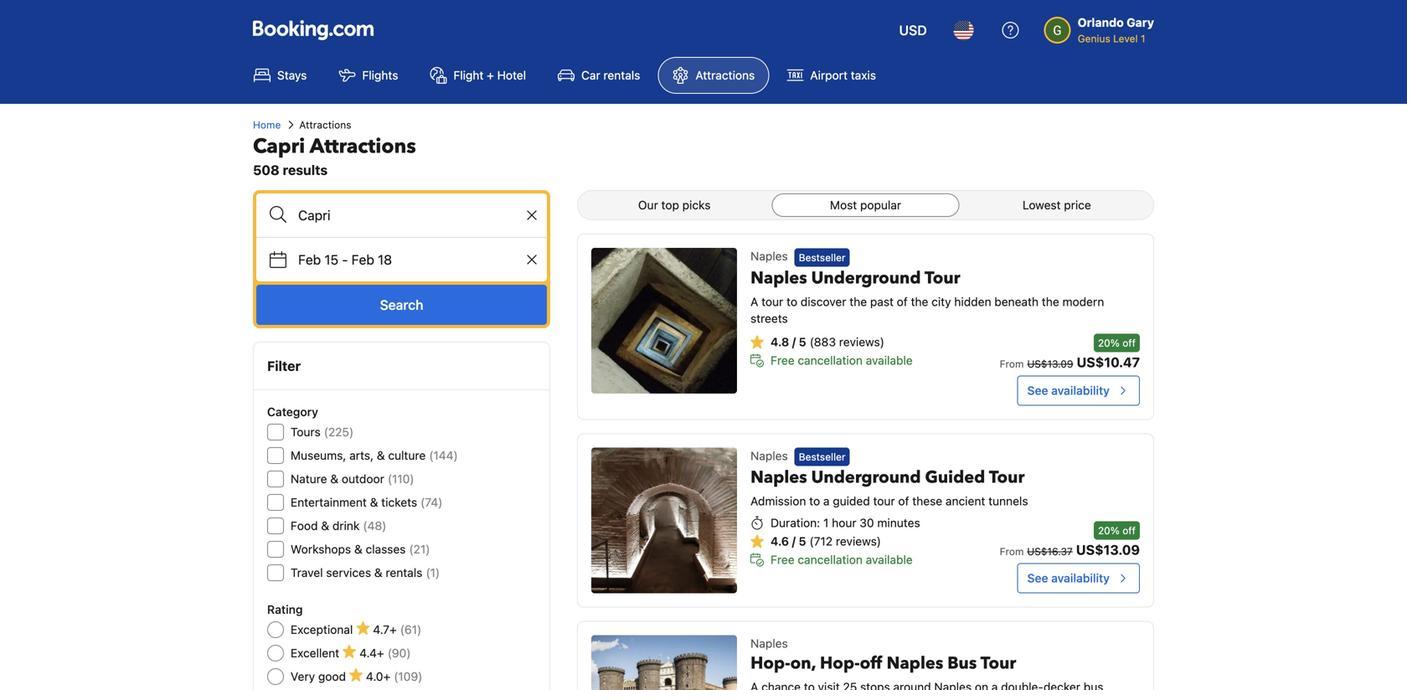 Task type: describe. For each thing, give the bounding box(es) containing it.
2 cancellation from the top
[[798, 553, 863, 567]]

car rentals
[[581, 68, 640, 82]]

entertainment & tickets (74)
[[291, 496, 443, 509]]

stays link
[[240, 57, 321, 94]]

4.6
[[771, 535, 789, 548]]

availability for naples underground tour
[[1052, 384, 1110, 397]]

1 the from the left
[[850, 295, 867, 309]]

popular
[[860, 198, 902, 212]]

picks
[[683, 198, 711, 212]]

& for food & drink
[[321, 519, 329, 533]]

bestseller for naples underground tour
[[799, 252, 846, 263]]

1 free cancellation available from the top
[[771, 353, 913, 367]]

naples hop-on, hop-off naples bus tour
[[751, 637, 1017, 675]]

nature
[[291, 472, 327, 486]]

duration:
[[771, 516, 820, 530]]

to for naples underground guided tour
[[809, 494, 820, 508]]

1 available from the top
[[866, 353, 913, 367]]

4.0+ (109)
[[366, 670, 423, 684]]

home link
[[253, 117, 281, 132]]

tunnels
[[989, 494, 1028, 508]]

2 available from the top
[[866, 553, 913, 567]]

& for workshops & classes
[[354, 542, 363, 556]]

tours (225)
[[291, 425, 354, 439]]

(712
[[810, 535, 833, 548]]

orlando
[[1078, 15, 1124, 29]]

1 vertical spatial rentals
[[386, 566, 423, 580]]

usd button
[[889, 10, 937, 50]]

admission
[[751, 494, 806, 508]]

drink
[[333, 519, 360, 533]]

tickets
[[381, 496, 417, 509]]

airport
[[810, 68, 848, 82]]

hop-on, hop-off naples bus tour image
[[592, 635, 737, 690]]

4.0+
[[366, 670, 391, 684]]

/ for 4.6
[[792, 535, 796, 548]]

see for naples underground tour
[[1028, 384, 1049, 397]]

flight + hotel
[[454, 68, 526, 82]]

streets
[[751, 311, 788, 325]]

1 inside orlando gary genius level 1
[[1141, 33, 1146, 44]]

5 for 4.6 / 5
[[799, 535, 806, 548]]

naples inside naples underground tour a tour to discover the past of the city hidden beneath the modern streets
[[751, 267, 807, 290]]

from for naples underground tour
[[1000, 358, 1024, 370]]

tour inside naples underground guided tour admission to a guided tour of these ancient tunnels
[[873, 494, 895, 508]]

naples inside naples underground guided tour admission to a guided tour of these ancient tunnels
[[751, 466, 807, 489]]

services
[[326, 566, 371, 580]]

food & drink (48)
[[291, 519, 387, 533]]

(48)
[[363, 519, 387, 533]]

lowest
[[1023, 198, 1061, 212]]

filter
[[267, 358, 301, 374]]

1 vertical spatial attractions
[[299, 119, 351, 131]]

exceptional
[[291, 623, 353, 637]]

(61)
[[400, 623, 422, 637]]

our
[[638, 198, 658, 212]]

naples underground tour a tour to discover the past of the city hidden beneath the modern streets
[[751, 267, 1104, 325]]

off for naples underground tour
[[1123, 337, 1136, 349]]

flights link
[[325, 57, 413, 94]]

30
[[860, 516, 874, 530]]

these
[[913, 494, 943, 508]]

ancient
[[946, 494, 986, 508]]

booking.com image
[[253, 20, 374, 40]]

(74)
[[421, 496, 443, 509]]

tour inside naples hop-on, hop-off naples bus tour
[[981, 652, 1017, 675]]

food
[[291, 519, 318, 533]]

20% for naples underground tour
[[1098, 337, 1120, 349]]

level
[[1114, 33, 1138, 44]]

flight + hotel link
[[416, 57, 540, 94]]

naples underground tour image
[[592, 248, 737, 394]]

stays
[[277, 68, 307, 82]]

5 for 4.8 / 5
[[799, 335, 806, 349]]

4.4+ (90)
[[360, 646, 411, 660]]

museums,
[[291, 449, 346, 462]]

excellent
[[291, 646, 339, 660]]

off inside naples hop-on, hop-off naples bus tour
[[860, 652, 883, 675]]

museums, arts, & culture (144)
[[291, 449, 458, 462]]

2 free cancellation available from the top
[[771, 553, 913, 567]]

(883
[[810, 335, 836, 349]]

usd
[[899, 22, 927, 38]]

of for guided
[[898, 494, 909, 508]]

from us$13.09 us$10.47
[[1000, 354, 1140, 370]]

availability for naples underground guided tour
[[1052, 571, 1110, 585]]

0 vertical spatial attractions
[[696, 68, 755, 82]]

20% for naples underground guided tour
[[1098, 525, 1120, 536]]

discover
[[801, 295, 847, 309]]

culture
[[388, 449, 426, 462]]

on,
[[791, 652, 816, 675]]

rentals inside 'link'
[[604, 68, 640, 82]]

outdoor
[[342, 472, 384, 486]]

guided
[[833, 494, 870, 508]]

18
[[378, 252, 392, 268]]

capri attractions 508 results
[[253, 133, 416, 178]]

to for naples underground tour
[[787, 295, 798, 309]]

car
[[581, 68, 600, 82]]

most
[[830, 198, 857, 212]]

(90)
[[388, 646, 411, 660]]

& for entertainment & tickets
[[370, 496, 378, 509]]

nature & outdoor (110)
[[291, 472, 414, 486]]

3 the from the left
[[1042, 295, 1060, 309]]

of for tour
[[897, 295, 908, 309]]

good
[[318, 670, 346, 684]]

taxis
[[851, 68, 876, 82]]

our top picks
[[638, 198, 711, 212]]

duration: 1 hour 30 minutes
[[771, 516, 920, 530]]

(109)
[[394, 670, 423, 684]]

tour inside naples underground tour a tour to discover the past of the city hidden beneath the modern streets
[[925, 267, 961, 290]]

4.8 / 5 (883 reviews)
[[771, 335, 885, 349]]

home
[[253, 119, 281, 131]]

4.7+
[[373, 623, 397, 637]]

& right arts,
[[377, 449, 385, 462]]

airport taxis
[[810, 68, 876, 82]]

workshops
[[291, 542, 351, 556]]

your account menu orlando gary genius level 1 element
[[1044, 8, 1161, 46]]

20% off for naples underground tour
[[1098, 337, 1136, 349]]



Task type: locate. For each thing, give the bounding box(es) containing it.
1 vertical spatial 20% off
[[1098, 525, 1136, 536]]

bestseller
[[799, 252, 846, 263], [799, 451, 846, 463]]

rating
[[267, 603, 303, 617]]

(21)
[[409, 542, 430, 556]]

2 free from the top
[[771, 553, 795, 567]]

0 vertical spatial 20% off
[[1098, 337, 1136, 349]]

0 vertical spatial free cancellation available
[[771, 353, 913, 367]]

from left us$16.37
[[1000, 546, 1024, 557]]

flight
[[454, 68, 484, 82]]

0 vertical spatial free
[[771, 353, 795, 367]]

/ right the 4.8
[[792, 335, 796, 349]]

1 vertical spatial underground
[[812, 466, 921, 489]]

1 vertical spatial to
[[809, 494, 820, 508]]

minutes
[[878, 516, 920, 530]]

us$13.09 inside the 'from us$13.09 us$10.47'
[[1027, 358, 1074, 370]]

free cancellation available down "4.6 / 5 (712 reviews)"
[[771, 553, 913, 567]]

2 vertical spatial attractions
[[310, 133, 416, 160]]

available
[[866, 353, 913, 367], [866, 553, 913, 567]]

top
[[662, 198, 679, 212]]

very
[[291, 670, 315, 684]]

genius
[[1078, 33, 1111, 44]]

2 the from the left
[[911, 295, 929, 309]]

to up "streets"
[[787, 295, 798, 309]]

2 horizontal spatial the
[[1042, 295, 1060, 309]]

see availability
[[1028, 384, 1110, 397], [1028, 571, 1110, 585]]

0 horizontal spatial tour
[[762, 295, 784, 309]]

underground inside naples underground guided tour admission to a guided tour of these ancient tunnels
[[812, 466, 921, 489]]

reviews) for 4.6 / 5 (712 reviews)
[[836, 535, 881, 548]]

1 vertical spatial availability
[[1052, 571, 1110, 585]]

a
[[751, 295, 758, 309]]

see availability down from us$16.37 us$13.09
[[1028, 571, 1110, 585]]

1 vertical spatial 20%
[[1098, 525, 1120, 536]]

see availability for naples underground guided tour
[[1028, 571, 1110, 585]]

1 availability from the top
[[1052, 384, 1110, 397]]

guided
[[925, 466, 985, 489]]

flights
[[362, 68, 398, 82]]

0 horizontal spatial rentals
[[386, 566, 423, 580]]

1 vertical spatial us$13.09
[[1076, 542, 1140, 558]]

to left a
[[809, 494, 820, 508]]

category
[[267, 405, 318, 419]]

of right past at the right top of page
[[897, 295, 908, 309]]

1 horizontal spatial us$13.09
[[1076, 542, 1140, 558]]

0 horizontal spatial feb
[[298, 252, 321, 268]]

free
[[771, 353, 795, 367], [771, 553, 795, 567]]

2 5 from the top
[[799, 535, 806, 548]]

1 vertical spatial /
[[792, 535, 796, 548]]

cancellation down 4.8 / 5 (883 reviews)
[[798, 353, 863, 367]]

classes
[[366, 542, 406, 556]]

of inside naples underground guided tour admission to a guided tour of these ancient tunnels
[[898, 494, 909, 508]]

+
[[487, 68, 494, 82]]

attractions
[[696, 68, 755, 82], [299, 119, 351, 131], [310, 133, 416, 160]]

0 vertical spatial 1
[[1141, 33, 1146, 44]]

4.7+ (61)
[[373, 623, 422, 637]]

rentals down (21)
[[386, 566, 423, 580]]

entertainment
[[291, 496, 367, 509]]

see for naples underground guided tour
[[1028, 571, 1049, 585]]

see down the 'from us$13.09 us$10.47'
[[1028, 384, 1049, 397]]

5 left (712
[[799, 535, 806, 548]]

2 underground from the top
[[812, 466, 921, 489]]

1 / from the top
[[792, 335, 796, 349]]

0 vertical spatial off
[[1123, 337, 1136, 349]]

from inside the 'from us$13.09 us$10.47'
[[1000, 358, 1024, 370]]

capri
[[253, 133, 305, 160]]

free down the 4.8
[[771, 353, 795, 367]]

2 see from the top
[[1028, 571, 1049, 585]]

(144)
[[429, 449, 458, 462]]

available down minutes
[[866, 553, 913, 567]]

1 left "hour"
[[824, 516, 829, 530]]

feb
[[298, 252, 321, 268], [352, 252, 374, 268]]

2 availability from the top
[[1052, 571, 1110, 585]]

attractions link
[[658, 57, 769, 94]]

tours
[[291, 425, 321, 439]]

1 bestseller from the top
[[799, 252, 846, 263]]

reviews) for 4.8 / 5 (883 reviews)
[[839, 335, 885, 349]]

1 5 from the top
[[799, 335, 806, 349]]

feb left 15
[[298, 252, 321, 268]]

a
[[823, 494, 830, 508]]

from down beneath
[[1000, 358, 1024, 370]]

1 horizontal spatial tour
[[873, 494, 895, 508]]

0 vertical spatial cancellation
[[798, 353, 863, 367]]

1 vertical spatial available
[[866, 553, 913, 567]]

1 horizontal spatial to
[[809, 494, 820, 508]]

from us$16.37 us$13.09
[[1000, 542, 1140, 558]]

0 vertical spatial underground
[[812, 267, 921, 290]]

1
[[1141, 33, 1146, 44], [824, 516, 829, 530]]

bestseller for naples underground guided tour
[[799, 451, 846, 463]]

0 horizontal spatial 1
[[824, 516, 829, 530]]

1 vertical spatial cancellation
[[798, 553, 863, 567]]

free cancellation available down 4.8 / 5 (883 reviews)
[[771, 353, 913, 367]]

1 horizontal spatial the
[[911, 295, 929, 309]]

to inside naples underground guided tour admission to a guided tour of these ancient tunnels
[[809, 494, 820, 508]]

2 feb from the left
[[352, 252, 374, 268]]

us$13.09 left us$10.47
[[1027, 358, 1074, 370]]

1 vertical spatial see
[[1028, 571, 1049, 585]]

0 vertical spatial rentals
[[604, 68, 640, 82]]

from inside from us$16.37 us$13.09
[[1000, 546, 1024, 557]]

& down classes
[[374, 566, 383, 580]]

2 hop- from the left
[[820, 652, 860, 675]]

20% up us$10.47
[[1098, 337, 1120, 349]]

& for nature & outdoor
[[330, 472, 339, 486]]

1 vertical spatial from
[[1000, 546, 1024, 557]]

off up from us$16.37 us$13.09
[[1123, 525, 1136, 536]]

of inside naples underground tour a tour to discover the past of the city hidden beneath the modern streets
[[897, 295, 908, 309]]

(225)
[[324, 425, 354, 439]]

1 free from the top
[[771, 353, 795, 367]]

most popular
[[830, 198, 902, 212]]

tour up "city"
[[925, 267, 961, 290]]

naples
[[751, 249, 788, 263], [751, 267, 807, 290], [751, 449, 788, 463], [751, 466, 807, 489], [751, 637, 788, 650], [887, 652, 944, 675]]

see down us$16.37
[[1028, 571, 1049, 585]]

arts,
[[349, 449, 374, 462]]

the left past at the right top of page
[[850, 295, 867, 309]]

tour right bus
[[981, 652, 1017, 675]]

0 vertical spatial bestseller
[[799, 252, 846, 263]]

us$10.47
[[1077, 354, 1140, 370]]

1 20% off from the top
[[1098, 337, 1136, 349]]

1 vertical spatial 5
[[799, 535, 806, 548]]

results
[[283, 162, 328, 178]]

2 vertical spatial off
[[860, 652, 883, 675]]

1 vertical spatial free cancellation available
[[771, 553, 913, 567]]

0 vertical spatial availability
[[1052, 384, 1110, 397]]

Where are you going? search field
[[256, 194, 547, 237]]

tour
[[925, 267, 961, 290], [989, 466, 1025, 489], [981, 652, 1017, 675]]

4.6 / 5 (712 reviews)
[[771, 535, 881, 548]]

20% up from us$16.37 us$13.09
[[1098, 525, 1120, 536]]

0 vertical spatial see availability
[[1028, 384, 1110, 397]]

orlando gary genius level 1
[[1078, 15, 1154, 44]]

tour
[[762, 295, 784, 309], [873, 494, 895, 508]]

2 bestseller from the top
[[799, 451, 846, 463]]

travel services & rentals (1)
[[291, 566, 440, 580]]

&
[[377, 449, 385, 462], [330, 472, 339, 486], [370, 496, 378, 509], [321, 519, 329, 533], [354, 542, 363, 556], [374, 566, 383, 580]]

0 vertical spatial /
[[792, 335, 796, 349]]

2 see availability from the top
[[1028, 571, 1110, 585]]

1 vertical spatial tour
[[989, 466, 1025, 489]]

0 vertical spatial to
[[787, 295, 798, 309]]

search
[[380, 297, 423, 313]]

very good
[[291, 670, 346, 684]]

of
[[897, 295, 908, 309], [898, 494, 909, 508]]

/ for 4.8
[[792, 335, 796, 349]]

-
[[342, 252, 348, 268]]

2 / from the top
[[792, 535, 796, 548]]

the left modern
[[1042, 295, 1060, 309]]

1 hop- from the left
[[751, 652, 791, 675]]

1 from from the top
[[1000, 358, 1024, 370]]

2 vertical spatial tour
[[981, 652, 1017, 675]]

underground
[[812, 267, 921, 290], [812, 466, 921, 489]]

the left "city"
[[911, 295, 929, 309]]

1 20% from the top
[[1098, 337, 1120, 349]]

free down 4.6
[[771, 553, 795, 567]]

1 vertical spatial see availability
[[1028, 571, 1110, 585]]

(1)
[[426, 566, 440, 580]]

availability down the 'from us$13.09 us$10.47'
[[1052, 384, 1110, 397]]

0 vertical spatial available
[[866, 353, 913, 367]]

reviews)
[[839, 335, 885, 349], [836, 535, 881, 548]]

rentals right car
[[604, 68, 640, 82]]

tour up tunnels
[[989, 466, 1025, 489]]

reviews) down 30
[[836, 535, 881, 548]]

0 vertical spatial us$13.09
[[1027, 358, 1074, 370]]

to inside naples underground tour a tour to discover the past of the city hidden beneath the modern streets
[[787, 295, 798, 309]]

1 vertical spatial off
[[1123, 525, 1136, 536]]

1 vertical spatial bestseller
[[799, 451, 846, 463]]

0 vertical spatial reviews)
[[839, 335, 885, 349]]

1 vertical spatial of
[[898, 494, 909, 508]]

workshops & classes (21)
[[291, 542, 430, 556]]

1 vertical spatial free
[[771, 553, 795, 567]]

0 horizontal spatial hop-
[[751, 652, 791, 675]]

tour inside naples underground guided tour admission to a guided tour of these ancient tunnels
[[989, 466, 1025, 489]]

0 vertical spatial tour
[[925, 267, 961, 290]]

0 horizontal spatial us$13.09
[[1027, 358, 1074, 370]]

lowest price
[[1023, 198, 1091, 212]]

20% off up us$10.47
[[1098, 337, 1136, 349]]

1 horizontal spatial rentals
[[604, 68, 640, 82]]

feb 15 - feb 18
[[298, 252, 392, 268]]

free cancellation available
[[771, 353, 913, 367], [771, 553, 913, 567]]

5 left (883
[[799, 335, 806, 349]]

20% off for naples underground guided tour
[[1098, 525, 1136, 536]]

availability
[[1052, 384, 1110, 397], [1052, 571, 1110, 585]]

from for naples underground guided tour
[[1000, 546, 1024, 557]]

0 vertical spatial 5
[[799, 335, 806, 349]]

car rentals link
[[544, 57, 655, 94]]

& up entertainment
[[330, 472, 339, 486]]

hidden
[[955, 295, 992, 309]]

modern
[[1063, 295, 1104, 309]]

underground for tour
[[812, 267, 921, 290]]

0 horizontal spatial the
[[850, 295, 867, 309]]

(110)
[[388, 472, 414, 486]]

1 down the gary at the right top of page
[[1141, 33, 1146, 44]]

1 horizontal spatial feb
[[352, 252, 374, 268]]

0 horizontal spatial to
[[787, 295, 798, 309]]

bestseller up a
[[799, 451, 846, 463]]

bestseller up discover
[[799, 252, 846, 263]]

4.4+
[[360, 646, 384, 660]]

1 feb from the left
[[298, 252, 321, 268]]

us$13.09 right us$16.37
[[1076, 542, 1140, 558]]

1 vertical spatial 1
[[824, 516, 829, 530]]

& up "(48)"
[[370, 496, 378, 509]]

availability down from us$16.37 us$13.09
[[1052, 571, 1110, 585]]

see availability for naples underground tour
[[1028, 384, 1110, 397]]

1 vertical spatial tour
[[873, 494, 895, 508]]

bus
[[948, 652, 977, 675]]

0 vertical spatial 20%
[[1098, 337, 1120, 349]]

1 vertical spatial reviews)
[[836, 535, 881, 548]]

airport taxis link
[[773, 57, 891, 94]]

reviews) right (883
[[839, 335, 885, 349]]

0 vertical spatial from
[[1000, 358, 1024, 370]]

20% off up from us$16.37 us$13.09
[[1098, 525, 1136, 536]]

off right the on,
[[860, 652, 883, 675]]

tour up "streets"
[[762, 295, 784, 309]]

see availability down the 'from us$13.09 us$10.47'
[[1028, 384, 1110, 397]]

0 vertical spatial tour
[[762, 295, 784, 309]]

508
[[253, 162, 280, 178]]

underground inside naples underground tour a tour to discover the past of the city hidden beneath the modern streets
[[812, 267, 921, 290]]

1 horizontal spatial 1
[[1141, 33, 1146, 44]]

1 cancellation from the top
[[798, 353, 863, 367]]

attractions inside capri attractions 508 results
[[310, 133, 416, 160]]

1 underground from the top
[[812, 267, 921, 290]]

1 see availability from the top
[[1028, 384, 1110, 397]]

of up minutes
[[898, 494, 909, 508]]

off
[[1123, 337, 1136, 349], [1123, 525, 1136, 536], [860, 652, 883, 675]]

20%
[[1098, 337, 1120, 349], [1098, 525, 1120, 536]]

feb right -
[[352, 252, 374, 268]]

/
[[792, 335, 796, 349], [792, 535, 796, 548]]

2 20% from the top
[[1098, 525, 1120, 536]]

naples underground guided tour admission to a guided tour of these ancient tunnels
[[751, 466, 1028, 508]]

1 see from the top
[[1028, 384, 1049, 397]]

past
[[870, 295, 894, 309]]

0 vertical spatial of
[[897, 295, 908, 309]]

& up travel services & rentals (1)
[[354, 542, 363, 556]]

off for naples underground guided tour
[[1123, 525, 1136, 536]]

cancellation down "4.6 / 5 (712 reviews)"
[[798, 553, 863, 567]]

underground for guided
[[812, 466, 921, 489]]

0 vertical spatial see
[[1028, 384, 1049, 397]]

cancellation
[[798, 353, 863, 367], [798, 553, 863, 567]]

underground up guided at the right bottom of page
[[812, 466, 921, 489]]

/ right 4.6
[[792, 535, 796, 548]]

naples underground guided tour image
[[592, 448, 737, 593]]

hour
[[832, 516, 857, 530]]

tour up minutes
[[873, 494, 895, 508]]

& left drink
[[321, 519, 329, 533]]

2 from from the top
[[1000, 546, 1024, 557]]

underground up past at the right top of page
[[812, 267, 921, 290]]

available down past at the right top of page
[[866, 353, 913, 367]]

us$16.37
[[1027, 546, 1073, 557]]

1 horizontal spatial hop-
[[820, 652, 860, 675]]

off up us$10.47
[[1123, 337, 1136, 349]]

tour inside naples underground tour a tour to discover the past of the city hidden beneath the modern streets
[[762, 295, 784, 309]]

2 20% off from the top
[[1098, 525, 1136, 536]]



Task type: vqa. For each thing, say whether or not it's contained in the screenshot.
'rooms' inside Are there rooms with a hot tub? 'button'
no



